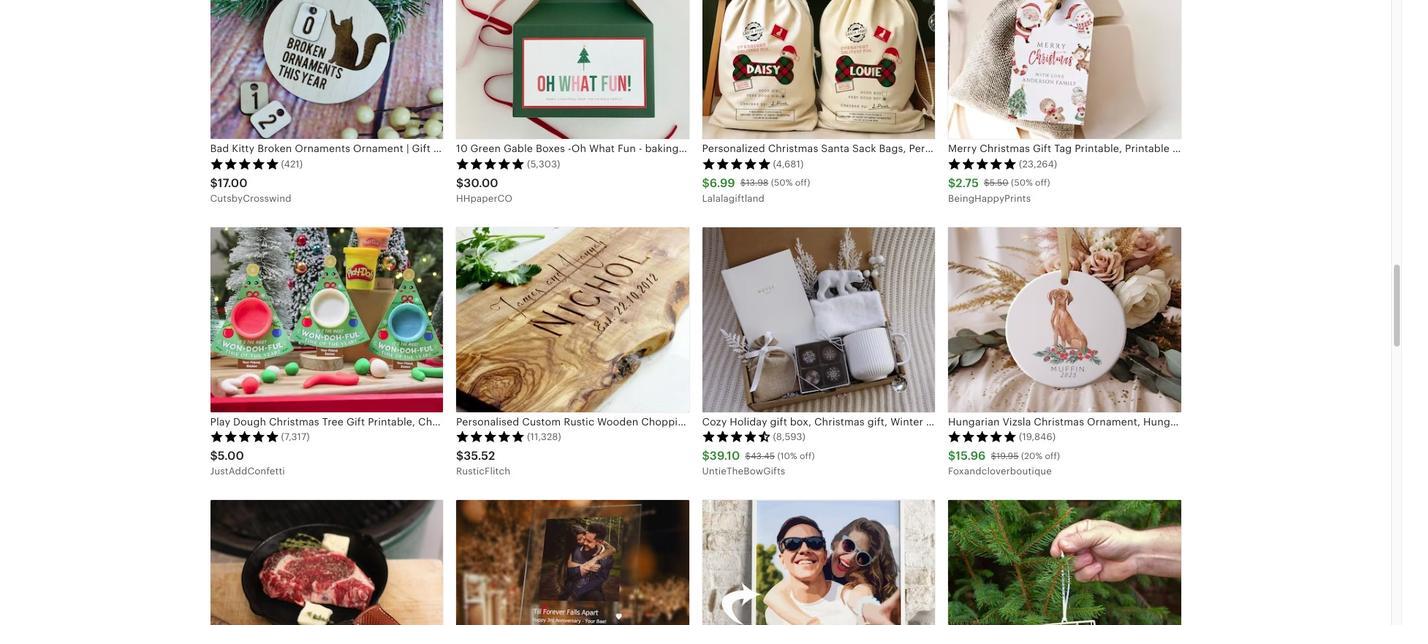 Task type: vqa. For each thing, say whether or not it's contained in the screenshot.
$ 15.96 $ 19.95 (20% Off) Foxandcloverboutique
yes



Task type: describe. For each thing, give the bounding box(es) containing it.
christmas
[[532, 143, 583, 155]]

30.00
[[464, 176, 498, 190]]

17.00
[[218, 176, 248, 190]]

$ inside '$ 30.00 hhpaperco'
[[456, 176, 464, 190]]

(4,681)
[[773, 159, 804, 170]]

bad
[[210, 143, 229, 155]]

$ 17.00 cutsbycrosswind
[[210, 176, 292, 204]]

2.75
[[956, 176, 979, 190]]

(11,328)
[[527, 432, 561, 443]]

2 cat from the left
[[512, 143, 530, 155]]

gift
[[412, 143, 431, 155]]

bad kitty broken ornaments ornament | gift for cat owner | cat christmas ornament image
[[210, 0, 443, 139]]

kitty
[[232, 143, 255, 155]]

15.96
[[956, 449, 986, 463]]

off) for 6.99
[[795, 178, 810, 188]]

bad kitty broken ornaments ornament | gift for cat owner | cat christmas ornament
[[210, 143, 636, 155]]

off) for 39.10
[[800, 451, 815, 461]]

(421)
[[281, 159, 303, 170]]

$ inside $ 17.00 cutsbycrosswind
[[210, 176, 218, 190]]

6.99
[[710, 176, 735, 190]]

foxandcloverboutique
[[948, 466, 1052, 477]]

35.52
[[464, 449, 495, 463]]

(20%
[[1021, 451, 1043, 461]]

justaddconfetti
[[210, 466, 285, 477]]

5 out of 5 stars image for 2.75
[[948, 158, 1017, 170]]

5 out of 5 stars image for 30.00
[[456, 158, 525, 170]]

maryland christmas ornament gifts - md state vacation travel souvenir image
[[948, 500, 1181, 625]]

(8,593)
[[773, 432, 806, 443]]

5 out of 5 stars image for 15.96
[[948, 431, 1017, 443]]

1 cat from the left
[[450, 143, 468, 155]]

$ 5.00 justaddconfetti
[[210, 449, 285, 477]]

(10%
[[778, 451, 798, 461]]

(50% for 2.75
[[1011, 178, 1033, 188]]

broken
[[257, 143, 292, 155]]

5 out of 5 stars image for 5.00
[[210, 431, 279, 443]]

play dough christmas tree gift printable, christmas gift for kids, school gift, classroom party, non candy gift, just add confetti image
[[210, 227, 443, 412]]

off) for 15.96
[[1045, 451, 1060, 461]]

43.45
[[751, 451, 775, 461]]

1 | from the left
[[406, 143, 409, 155]]

owner
[[470, 143, 504, 155]]

2 ornament from the left
[[585, 143, 636, 155]]

39.10
[[710, 449, 740, 463]]

$ 39.10 $ 43.45 (10% off) untiethebowgifts
[[702, 449, 815, 477]]

hhpaperco
[[456, 193, 513, 204]]

$ 15.96 $ 19.95 (20% off) foxandcloverboutique
[[948, 449, 1060, 477]]

$ inside $ 5.00 justaddconfetti
[[210, 449, 218, 463]]

(5,303)
[[527, 159, 561, 170]]

leather skillet handle cover-cast iron pan, personalized skillet socks, leather handle cover, gift for dad, christmas gift, handle potholder image
[[210, 500, 443, 625]]



Task type: locate. For each thing, give the bounding box(es) containing it.
5 out of 5 stars image up 6.99
[[702, 158, 771, 170]]

5 out of 5 stars image down kitty
[[210, 158, 279, 170]]

19.95
[[997, 451, 1019, 461]]

1 ornament from the left
[[353, 143, 404, 155]]

(23,264)
[[1019, 159, 1058, 170]]

personalized song plaque christmas gift for him, anniversary gift for boyfriend, acrylic music plaque, gift for her, custom album cover art image
[[456, 500, 689, 625]]

|
[[406, 143, 409, 155], [507, 143, 509, 155]]

off) down (4,681)
[[795, 178, 810, 188]]

5.00
[[218, 449, 244, 463]]

0 horizontal spatial (50%
[[771, 178, 793, 188]]

4.5 out of 5 stars image
[[702, 431, 771, 443]]

(50% right 5.50
[[1011, 178, 1033, 188]]

off) inside $ 6.99 $ 13.98 (50% off) lalalagiftland
[[795, 178, 810, 188]]

lalalagiftland
[[702, 193, 765, 204]]

1 horizontal spatial (50%
[[1011, 178, 1033, 188]]

5 out of 5 stars image up the 5.00
[[210, 431, 279, 443]]

off) inside $ 2.75 $ 5.50 (50% off) beinghappyprints
[[1035, 178, 1051, 188]]

(50% inside $ 2.75 $ 5.50 (50% off) beinghappyprints
[[1011, 178, 1033, 188]]

$
[[210, 176, 218, 190], [456, 176, 464, 190], [702, 176, 710, 190], [948, 176, 956, 190], [741, 178, 746, 188], [984, 178, 990, 188], [210, 449, 218, 463], [456, 449, 464, 463], [702, 449, 710, 463], [948, 449, 956, 463], [745, 451, 751, 461], [991, 451, 997, 461]]

1 horizontal spatial ornament
[[585, 143, 636, 155]]

ornament
[[353, 143, 404, 155], [585, 143, 636, 155]]

off) down (23,264)
[[1035, 178, 1051, 188]]

(50% for 6.99
[[771, 178, 793, 188]]

5 out of 5 stars image up 15.96
[[948, 431, 1017, 443]]

merry christmas gift tag printable, printable christmas gift tag, holiday party favor tag, editable christmas gift tag download, holiday tag image
[[948, 0, 1181, 139]]

personalised custom rustic wooden chopping cutting cheeseboard | anniversary | personalized gifts | unique wedding gift | christmas gifts image
[[456, 227, 689, 412]]

off) inside $ 39.10 $ 43.45 (10% off) untiethebowgifts
[[800, 451, 815, 461]]

1 horizontal spatial |
[[507, 143, 509, 155]]

2 | from the left
[[507, 143, 509, 155]]

0 horizontal spatial |
[[406, 143, 409, 155]]

off) inside $ 15.96 $ 19.95 (20% off) foxandcloverboutique
[[1045, 451, 1060, 461]]

off) right the (10%
[[800, 451, 815, 461]]

custom paint by number kit, personalized paint from photo, custom portrait, paint your photo, 24 colors, wall decor, christmas gift image
[[702, 500, 935, 625]]

off) for 2.75
[[1035, 178, 1051, 188]]

(7,317)
[[281, 432, 310, 443]]

personalized christmas santa sack bags, personalized stockings for pet, christmas eve box gift sack holiday gift sack bag, xmas gift for dog image
[[702, 0, 935, 139]]

| right owner
[[507, 143, 509, 155]]

5.50
[[990, 178, 1009, 188]]

cutsbycrosswind
[[210, 193, 292, 204]]

5 out of 5 stars image up 2.75
[[948, 158, 1017, 170]]

5 out of 5 stars image for 35.52
[[456, 431, 525, 443]]

(19,846)
[[1019, 432, 1056, 443]]

untiethebowgifts
[[702, 466, 786, 477]]

$ 35.52 rusticflitch
[[456, 449, 511, 477]]

5 out of 5 stars image for 17.00
[[210, 158, 279, 170]]

cat
[[450, 143, 468, 155], [512, 143, 530, 155]]

13.98
[[746, 178, 769, 188]]

10 green gable boxes  -oh what fun - baking - baked christmas gift - cookie swap - homemade treats image
[[456, 0, 689, 139]]

1 horizontal spatial cat
[[512, 143, 530, 155]]

off) right "(20%"
[[1045, 451, 1060, 461]]

5 out of 5 stars image up 35.52
[[456, 431, 525, 443]]

off)
[[795, 178, 810, 188], [1035, 178, 1051, 188], [800, 451, 815, 461], [1045, 451, 1060, 461]]

rusticflitch
[[456, 466, 511, 477]]

ornaments
[[295, 143, 350, 155]]

cozy holiday gift box, christmas gift, winter gift, gift box for women best friend gift idea, gift box for women, warm care package for her image
[[702, 227, 935, 412]]

1 (50% from the left
[[771, 178, 793, 188]]

$ 30.00 hhpaperco
[[456, 176, 513, 204]]

cat right for at top left
[[450, 143, 468, 155]]

5 out of 5 stars image for 6.99
[[702, 158, 771, 170]]

ornament right christmas
[[585, 143, 636, 155]]

(50% down (4,681)
[[771, 178, 793, 188]]

0 horizontal spatial cat
[[450, 143, 468, 155]]

beinghappyprints
[[948, 193, 1031, 204]]

for
[[433, 143, 447, 155]]

$ 2.75 $ 5.50 (50% off) beinghappyprints
[[948, 176, 1051, 204]]

5 out of 5 stars image down owner
[[456, 158, 525, 170]]

$ 6.99 $ 13.98 (50% off) lalalagiftland
[[702, 176, 810, 204]]

(50% inside $ 6.99 $ 13.98 (50% off) lalalagiftland
[[771, 178, 793, 188]]

5 out of 5 stars image
[[210, 158, 279, 170], [456, 158, 525, 170], [702, 158, 771, 170], [948, 158, 1017, 170], [210, 431, 279, 443], [456, 431, 525, 443], [948, 431, 1017, 443]]

hungarian vizsla christmas ornament, hungarian vizsla, light red dog, brown, dog ornament, dog lover gift, personalized ornament image
[[948, 227, 1181, 412]]

(50%
[[771, 178, 793, 188], [1011, 178, 1033, 188]]

$ inside $ 35.52 rusticflitch
[[456, 449, 464, 463]]

0 horizontal spatial ornament
[[353, 143, 404, 155]]

| left gift at the left top of the page
[[406, 143, 409, 155]]

cat up (5,303)
[[512, 143, 530, 155]]

ornament left gift at the left top of the page
[[353, 143, 404, 155]]

2 (50% from the left
[[1011, 178, 1033, 188]]



